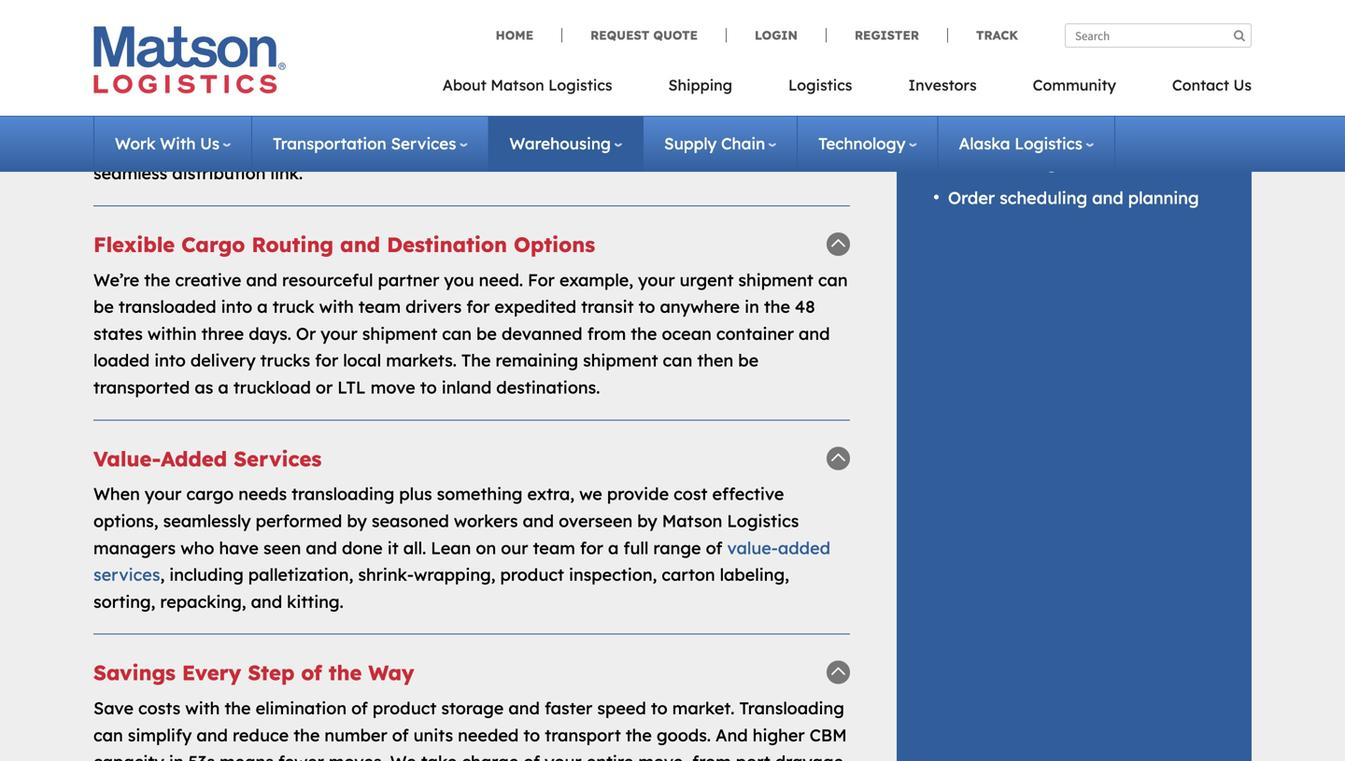 Task type: vqa. For each thing, say whether or not it's contained in the screenshot.
left you
yes



Task type: locate. For each thing, give the bounding box(es) containing it.
warehousing link
[[510, 134, 622, 154]]

on up transportation services
[[348, 109, 368, 130]]

and up the "port"
[[716, 725, 748, 746]]

be
[[93, 296, 114, 317], [477, 323, 497, 344], [738, 350, 759, 371]]

a
[[734, 136, 744, 157], [257, 296, 268, 317], [218, 377, 229, 398], [608, 537, 619, 558]]

and left faster
[[509, 698, 540, 719]]

services inside value-added services
[[93, 564, 160, 585]]

0 vertical spatial services
[[948, 19, 1015, 40]]

2 order from the top
[[948, 187, 995, 208]]

to right needed
[[523, 725, 540, 746]]

2 vertical spatial matson
[[662, 511, 722, 532]]

carton
[[662, 564, 715, 585]]

0 horizontal spatial by
[[347, 511, 367, 532]]

can inside save costs with the elimination of product storage and faster speed to market. transloading can simplify and reduce the number of units needed to transport the goods. and higher cbm capacity in 53s means fewer moves. we take charge of your entire move, from port draya
[[93, 725, 123, 746]]

your right get
[[778, 28, 815, 49]]

1 horizontal spatial from
[[587, 323, 626, 344]]

repacking,
[[160, 591, 246, 612]]

2 horizontal spatial from
[[692, 752, 731, 761]]

and up network
[[750, 82, 781, 103]]

the down prime
[[192, 55, 218, 76]]

0 vertical spatial you
[[699, 136, 729, 157]]

product down our
[[500, 564, 564, 585]]

order down counting on the top right of the page
[[948, 152, 995, 173]]

1 vertical spatial be
[[477, 323, 497, 344]]

from up corridors.
[[526, 82, 564, 103]]

0 vertical spatial our
[[763, 55, 793, 76]]

0 vertical spatial matson
[[583, 28, 644, 49]]

0 horizontal spatial capacity
[[93, 752, 164, 761]]

0 horizontal spatial or
[[316, 377, 333, 398]]

0 horizontal spatial team
[[358, 296, 401, 317]]

1 vertical spatial services
[[93, 564, 160, 585]]

0 vertical spatial order
[[948, 152, 995, 173]]

of inside 'when your cargo needs transloading plus something extra, we provide cost effective options, seamlessly performed by seasoned workers and overseen by matson logistics managers who have seen and done it all. lean on our team for a full range of'
[[706, 537, 723, 558]]

1 vertical spatial and
[[716, 725, 748, 746]]

or left ltl
[[316, 377, 333, 398]]

major
[[786, 82, 834, 103]]

your inside save costs with the elimination of product storage and faster speed to market. transloading can simplify and reduce the number of units needed to transport the goods. and higher cbm capacity in 53s means fewer moves. we take charge of your entire move, from port draya
[[545, 752, 582, 761]]

logistics link
[[760, 70, 880, 108]]

0 horizontal spatial product
[[373, 698, 437, 719]]

road
[[169, 136, 207, 157]]

overseen
[[559, 511, 633, 532]]

us inside top menu navigation
[[1234, 76, 1252, 94]]

0 vertical spatial for
[[466, 296, 490, 317]]

and up the resourceful
[[340, 232, 380, 257]]

0 vertical spatial distribution
[[599, 109, 693, 130]]

1 horizontal spatial matson
[[583, 28, 644, 49]]

0 vertical spatial into
[[221, 296, 252, 317]]

us right contact
[[1234, 76, 1252, 94]]

1 vertical spatial our
[[565, 109, 595, 130]]

your down transport
[[545, 752, 582, 761]]

shrink-
[[358, 564, 414, 585]]

0 vertical spatial on
[[348, 109, 368, 130]]

capacity down heavyweight
[[408, 136, 479, 157]]

Search search field
[[1065, 23, 1252, 48]]

container
[[716, 323, 794, 344]]

proximities
[[258, 28, 348, 49]]

a up days.
[[257, 296, 268, 317]]

in up container
[[745, 296, 759, 317]]

0 horizontal spatial our
[[565, 109, 595, 130]]

1 vertical spatial backtop image
[[827, 661, 850, 685]]

the up reduce on the bottom
[[225, 698, 251, 719]]

0 vertical spatial team
[[358, 296, 401, 317]]

1 horizontal spatial or
[[433, 55, 450, 76]]

1 vertical spatial on
[[476, 537, 496, 558]]

be down container
[[738, 350, 759, 371]]

services
[[948, 19, 1015, 40], [93, 564, 160, 585]]

0 horizontal spatial distribution
[[172, 163, 266, 184]]

0 horizontal spatial in
[[169, 752, 184, 761]]

matson down cost
[[662, 511, 722, 532]]

the up transloaded
[[144, 269, 170, 290]]

1 horizontal spatial capacity
[[408, 136, 479, 157]]

your right or
[[321, 323, 358, 344]]

0 vertical spatial capacity
[[408, 136, 479, 157]]

and down palletization,
[[251, 591, 282, 612]]

and up palletization,
[[306, 537, 337, 558]]

retailer,
[[366, 55, 428, 76]]

ltl
[[338, 377, 366, 398]]

1 vertical spatial shipment
[[362, 323, 437, 344]]

1 vertical spatial with
[[319, 296, 354, 317]]

or up are
[[433, 55, 450, 76]]

matson up corridors.
[[491, 76, 544, 94]]

and up the xml)
[[1088, 0, 1119, 13]]

shipment
[[738, 269, 814, 290], [362, 323, 437, 344], [583, 350, 658, 371]]

a left "full"
[[608, 537, 619, 558]]

our up i
[[565, 109, 595, 130]]

value-added services
[[93, 446, 322, 472]]

the left prime
[[175, 28, 201, 49]]

devanned
[[502, 323, 583, 344]]

our inside the leverage the prime proximities and integrated resources of matson logistics to get your products to the processing plant, retailer, or ecommerce customer without delays. our oakland and savannah
[[763, 55, 793, 76]]

2 horizontal spatial for
[[580, 537, 603, 558]]

by up done
[[347, 511, 367, 532]]

of up "number"
[[351, 698, 368, 719]]

work with us link
[[115, 134, 231, 154]]

matson up "customer"
[[583, 28, 644, 49]]

can down backtop icon
[[818, 269, 848, 290]]

with down every
[[185, 698, 220, 719]]

charge
[[462, 752, 519, 761]]

1 vertical spatial order
[[948, 187, 995, 208]]

services down 'data'
[[948, 19, 1015, 40]]

partner
[[378, 269, 439, 290]]

and up retailer,
[[353, 28, 384, 49]]

48
[[795, 296, 815, 317]]

2 vertical spatial shipment
[[583, 350, 658, 371]]

team right our
[[533, 537, 575, 558]]

ecommerce
[[455, 55, 550, 76]]

0 horizontal spatial into
[[154, 350, 186, 371]]

interface
[[1124, 0, 1198, 13]]

services up needs at the left of page
[[234, 446, 322, 472]]

1 horizontal spatial services
[[948, 19, 1015, 40]]

shipment up 48
[[738, 269, 814, 290]]

1 vertical spatial distribution
[[172, 163, 266, 184]]

about
[[443, 76, 486, 94]]

1 horizontal spatial with
[[319, 296, 354, 317]]

1 order from the top
[[948, 152, 995, 173]]

from down goods.
[[692, 752, 731, 761]]

1 vertical spatial you
[[444, 269, 474, 290]]

a down network
[[734, 136, 744, 157]]

can down save
[[93, 725, 123, 746]]

be down "we're"
[[93, 296, 114, 317]]

data integration and interface services (edi, ftp, xml)
[[948, 0, 1198, 40]]

and left planning
[[1092, 187, 1124, 208]]

register
[[855, 28, 919, 43]]

1 vertical spatial matson
[[491, 76, 544, 94]]

can
[[818, 269, 848, 290], [442, 323, 472, 344], [663, 350, 693, 371], [93, 725, 123, 746]]

1 horizontal spatial by
[[637, 511, 657, 532]]

you down network
[[699, 136, 729, 157]]

1 horizontal spatial for
[[466, 296, 490, 317]]

contact us
[[1172, 76, 1252, 94]]

link.
[[270, 163, 303, 184]]

example,
[[560, 269, 633, 290]]

0 vertical spatial us
[[1234, 76, 1252, 94]]

of right the charge
[[523, 752, 540, 761]]

over-
[[93, 136, 136, 157]]

and up with
[[167, 82, 198, 103]]

1 vertical spatial product
[[373, 698, 437, 719]]

with down the resourceful
[[319, 296, 354, 317]]

0 horizontal spatial services
[[93, 564, 160, 585]]

situated
[[276, 109, 343, 130]]

creative
[[175, 269, 241, 290]]

1 horizontal spatial in
[[745, 296, 759, 317]]

2 vertical spatial from
[[692, 752, 731, 761]]

and left cycle
[[1095, 90, 1126, 111]]

our down login
[[763, 55, 793, 76]]

team
[[358, 296, 401, 317], [533, 537, 575, 558]]

and down the 52,000
[[806, 136, 837, 157]]

0 vertical spatial from
[[526, 82, 564, 103]]

1 horizontal spatial product
[[500, 564, 564, 585]]

urgent
[[680, 269, 734, 290]]

1 horizontal spatial our
[[763, 55, 793, 76]]

needed
[[458, 725, 519, 746]]

services down heavyweight
[[391, 134, 456, 154]]

step
[[248, 660, 295, 686]]

and up 'road'
[[179, 109, 211, 130]]

matson inside top menu navigation
[[491, 76, 544, 94]]

into down within
[[154, 350, 186, 371]]

of up elimination
[[301, 660, 322, 686]]

1 vertical spatial in
[[169, 752, 184, 761]]

and inside data integration and interface services (edi, ftp, xml)
[[1088, 0, 1119, 13]]

logistics inside 'when your cargo needs transloading plus something extra, we provide cost effective options, seamlessly performed by seasoned workers and overseen by matson logistics managers who have seen and done it all. lean on our team for a full range of'
[[727, 511, 799, 532]]

0 horizontal spatial you
[[444, 269, 474, 290]]

1 horizontal spatial us
[[1234, 76, 1252, 94]]

in inside save costs with the elimination of product storage and faster speed to market. transloading can simplify and reduce the number of units needed to transport the goods. and higher cbm capacity in 53s means fewer moves. we take charge of your entire move, from port draya
[[169, 752, 184, 761]]

top menu navigation
[[443, 70, 1252, 108]]

palletization,
[[248, 564, 353, 585]]

on inside 'when your cargo needs transloading plus something extra, we provide cost effective options, seamlessly performed by seasoned workers and overseen by matson logistics managers who have seen and done it all. lean on our team for a full range of'
[[476, 537, 496, 558]]

sorting,
[[93, 591, 155, 612]]

of right range
[[706, 537, 723, 558]]

every
[[182, 660, 241, 686]]

1 backtop image from the top
[[827, 447, 850, 470]]

for inside 'when your cargo needs transloading plus something extra, we provide cost effective options, seamlessly performed by seasoned workers and overseen by matson logistics managers who have seen and done it all. lean on our team for a full range of'
[[580, 537, 603, 558]]

work
[[115, 134, 156, 154]]

inventory control and cycle counting link
[[948, 90, 1172, 138]]

team down partner
[[358, 296, 401, 317]]

our
[[763, 55, 793, 76], [565, 109, 595, 130]]

when your cargo needs transloading plus something extra, we provide cost effective options, seamlessly performed by seasoned workers and overseen by matson logistics managers who have seen and done it all. lean on our team for a full range of
[[93, 484, 799, 558]]

product inside , including palletization, shrink-wrapping, product inspection, carton labeling, sorting, repacking, and kitting.
[[500, 564, 564, 585]]

quote
[[653, 28, 698, 43]]

and up truck
[[246, 269, 277, 290]]

1 horizontal spatial on
[[476, 537, 496, 558]]

0 horizontal spatial on
[[348, 109, 368, 130]]

with down corridors.
[[484, 136, 518, 157]]

you up drivers
[[444, 269, 474, 290]]

0 horizontal spatial services
[[234, 446, 322, 472]]

backtop image
[[827, 447, 850, 470], [827, 661, 850, 685]]

product down way
[[373, 698, 437, 719]]

scheduling
[[1000, 187, 1088, 208]]

the left way
[[329, 660, 362, 686]]

moves.
[[329, 752, 385, 761]]

0 vertical spatial product
[[500, 564, 564, 585]]

destinations.
[[496, 377, 600, 398]]

wrapping,
[[414, 564, 496, 585]]

by down provide
[[637, 511, 657, 532]]

2 vertical spatial for
[[580, 537, 603, 558]]

0 vertical spatial services
[[391, 134, 456, 154]]

1 vertical spatial or
[[316, 377, 333, 398]]

us right with
[[200, 134, 220, 154]]

order down alaska
[[948, 187, 995, 208]]

shipment down transit
[[583, 350, 658, 371]]

plus
[[399, 484, 432, 505]]

0 horizontal spatial matson
[[491, 76, 544, 94]]

connections,
[[643, 82, 745, 103]]

0 vertical spatial be
[[93, 296, 114, 317]]

0 vertical spatial backtop image
[[827, 447, 850, 470]]

data integration and interface services (edi, ftp, xml) link
[[948, 0, 1198, 40]]

delivery
[[190, 350, 256, 371]]

resources
[[479, 28, 557, 49]]

need.
[[479, 269, 523, 290]]

0 horizontal spatial be
[[93, 296, 114, 317]]

for down need.
[[466, 296, 490, 317]]

full
[[623, 537, 649, 558]]

then
[[697, 350, 734, 371]]

a inside logistics centers are minutes from port, rail connections, and major highways. and they're situated on heavyweight corridors. our distribution network of 52,000 over-the-road carriers and committed capacity with class i railroads give you a strong and seamless distribution link.
[[734, 136, 744, 157]]

team inside "we're the creative and resourceful partner you need. for example, your urgent shipment can be transloaded into a truck with team drivers for expedited transit to anywhere in the 48 states within three days. or your shipment can be devanned from the ocean container and loaded into delivery trucks for local markets. the remaining shipment can then be transported as a truckload or ltl move to inland destinations."
[[358, 296, 401, 317]]

1 horizontal spatial shipment
[[583, 350, 658, 371]]

and
[[179, 109, 211, 130], [716, 725, 748, 746]]

0 vertical spatial shipment
[[738, 269, 814, 290]]

0 vertical spatial or
[[433, 55, 450, 76]]

2 horizontal spatial be
[[738, 350, 759, 371]]

distribution down rail
[[599, 109, 693, 130]]

rail
[[613, 82, 639, 103]]

us
[[1234, 76, 1252, 94], [200, 134, 220, 154]]

0 horizontal spatial with
[[185, 698, 220, 719]]

expedited
[[495, 296, 576, 317]]

of inside the leverage the prime proximities and integrated resources of matson logistics to get your products to the processing plant, retailer, or ecommerce customer without delays. our oakland and savannah
[[562, 28, 579, 49]]

from down transit
[[587, 323, 626, 344]]

remaining
[[496, 350, 578, 371]]

seamless
[[93, 163, 167, 184]]

1 vertical spatial capacity
[[93, 752, 164, 761]]

for
[[528, 269, 555, 290]]

0 vertical spatial in
[[745, 296, 759, 317]]

1 vertical spatial team
[[533, 537, 575, 558]]

1 vertical spatial from
[[587, 323, 626, 344]]

and down 48
[[799, 323, 830, 344]]

2 horizontal spatial with
[[484, 136, 518, 157]]

port
[[736, 752, 770, 761]]

shipment up the markets.
[[362, 323, 437, 344]]

supply chain
[[664, 134, 765, 154]]

0 vertical spatial and
[[179, 109, 211, 130]]

2 horizontal spatial matson
[[662, 511, 722, 532]]

0 horizontal spatial from
[[526, 82, 564, 103]]

distribution down carriers
[[172, 163, 266, 184]]

plant,
[[316, 55, 361, 76]]

planning
[[1128, 187, 1199, 208]]

and down extra,
[[523, 511, 554, 532]]

leverage the prime proximities and integrated resources of matson logistics to get your products to the processing plant, retailer, or ecommerce customer without delays. our oakland and savannah
[[93, 28, 815, 103]]

request quote
[[591, 28, 698, 43]]

drivers
[[406, 296, 462, 317]]

(edi,
[[1020, 19, 1061, 40]]

1 horizontal spatial and
[[716, 725, 748, 746]]

the down speed
[[626, 725, 652, 746]]

and inside inventory control and cycle counting
[[1095, 90, 1126, 111]]

on down workers
[[476, 537, 496, 558]]

railroads
[[583, 136, 655, 157]]

1 horizontal spatial you
[[699, 136, 729, 157]]

of up strong
[[769, 109, 785, 130]]

your up options,
[[145, 484, 182, 505]]

from inside logistics centers are minutes from port, rail connections, and major highways. and they're situated on heavyweight corridors. our distribution network of 52,000 over-the-road carriers and committed capacity with class i railroads give you a strong and seamless distribution link.
[[526, 82, 564, 103]]

2 vertical spatial with
[[185, 698, 220, 719]]

2 backtop image from the top
[[827, 661, 850, 685]]

of up we
[[392, 725, 409, 746]]

be up the
[[477, 323, 497, 344]]

centers
[[360, 82, 420, 103]]

1 vertical spatial us
[[200, 134, 220, 154]]

for down overseen
[[580, 537, 603, 558]]

0 vertical spatial with
[[484, 136, 518, 157]]

into up the three
[[221, 296, 252, 317]]

1 by from the left
[[347, 511, 367, 532]]

class
[[523, 136, 565, 157]]

to right transit
[[639, 296, 655, 317]]

a inside 'when your cargo needs transloading plus something extra, we provide cost effective options, seamlessly performed by seasoned workers and overseen by matson logistics managers who have seen and done it all. lean on our team for a full range of'
[[608, 537, 619, 558]]

with inside logistics centers are minutes from port, rail connections, and major highways. and they're situated on heavyweight corridors. our distribution network of 52,000 over-the-road carriers and committed capacity with class i railroads give you a strong and seamless distribution link.
[[484, 136, 518, 157]]

services up sorting,
[[93, 564, 160, 585]]

None search field
[[1065, 23, 1252, 48]]

0 horizontal spatial and
[[179, 109, 211, 130]]

1 horizontal spatial team
[[533, 537, 575, 558]]

in left 53s
[[169, 752, 184, 761]]

days.
[[249, 323, 291, 344]]

of up "customer"
[[562, 28, 579, 49]]

leverage
[[93, 28, 170, 49]]

ftp,
[[1066, 19, 1099, 40]]

0 horizontal spatial for
[[315, 350, 338, 371]]

capacity down the simplify
[[93, 752, 164, 761]]

to left get
[[725, 28, 742, 49]]

home link
[[496, 28, 562, 43]]



Task type: describe. For each thing, give the bounding box(es) containing it.
capacity inside logistics centers are minutes from port, rail connections, and major highways. and they're situated on heavyweight corridors. our distribution network of 52,000 over-the-road carriers and committed capacity with class i railroads give you a strong and seamless distribution link.
[[408, 136, 479, 157]]

local
[[343, 350, 381, 371]]

transportation services link
[[273, 134, 467, 154]]

committed
[[315, 136, 403, 157]]

highways.
[[93, 109, 174, 130]]

2 by from the left
[[637, 511, 657, 532]]

have
[[219, 537, 259, 558]]

seamlessly
[[163, 511, 251, 532]]

it
[[387, 537, 399, 558]]

in inside "we're the creative and resourceful partner you need. for example, your urgent shipment can be transloaded into a truck with team drivers for expedited transit to anywhere in the 48 states within three days. or your shipment can be devanned from the ocean container and loaded into delivery trucks for local markets. the remaining shipment can then be transported as a truckload or ltl move to inland destinations."
[[745, 296, 759, 317]]

order management
[[948, 152, 1109, 173]]

matson inside the leverage the prime proximities and integrated resources of matson logistics to get your products to the processing plant, retailer, or ecommerce customer without delays. our oakland and savannah
[[583, 28, 644, 49]]

2 horizontal spatial shipment
[[738, 269, 814, 290]]

matson inside 'when your cargo needs transloading plus something extra, we provide cost effective options, seamlessly performed by seasoned workers and overseen by matson logistics managers who have seen and done it all. lean on our team for a full range of'
[[662, 511, 722, 532]]

save costs with the elimination of product storage and faster speed to market. transloading can simplify and reduce the number of units needed to transport the goods. and higher cbm capacity in 53s means fewer moves. we take charge of your entire move, from port draya
[[93, 698, 847, 761]]

work with us
[[115, 134, 220, 154]]

a right as
[[218, 377, 229, 398]]

minutes
[[456, 82, 521, 103]]

login
[[755, 28, 798, 43]]

the left 48
[[764, 296, 790, 317]]

including
[[169, 564, 244, 585]]

2 vertical spatial be
[[738, 350, 759, 371]]

logistics inside the leverage the prime proximities and integrated resources of matson logistics to get your products to the processing plant, retailer, or ecommerce customer without delays. our oakland and savannah
[[648, 28, 720, 49]]

are
[[425, 82, 452, 103]]

from inside save costs with the elimination of product storage and faster speed to market. transloading can simplify and reduce the number of units needed to transport the goods. and higher cbm capacity in 53s means fewer moves. we take charge of your entire move, from port draya
[[692, 752, 731, 761]]

the up the fewer
[[294, 725, 320, 746]]

effective
[[712, 484, 784, 505]]

our inside logistics centers are minutes from port, rail connections, and major highways. and they're situated on heavyweight corridors. our distribution network of 52,000 over-the-road carriers and committed capacity with class i railroads give you a strong and seamless distribution link.
[[565, 109, 595, 130]]

and up 53s
[[197, 725, 228, 746]]

give
[[659, 136, 694, 157]]

alaska logistics link
[[959, 134, 1094, 154]]

backtop image for savings every step of the way
[[827, 661, 850, 685]]

cbm
[[810, 725, 847, 746]]

range
[[653, 537, 701, 558]]

the left ocean
[[631, 323, 657, 344]]

or inside the leverage the prime proximities and integrated resources of matson logistics to get your products to the processing plant, retailer, or ecommerce customer without delays. our oakland and savannah
[[433, 55, 450, 76]]

of inside logistics centers are minutes from port, rail connections, and major highways. and they're situated on heavyweight corridors. our distribution network of 52,000 over-the-road carriers and committed capacity with class i railroads give you a strong and seamless distribution link.
[[769, 109, 785, 130]]

contact
[[1172, 76, 1229, 94]]

product inside save costs with the elimination of product storage and faster speed to market. transloading can simplify and reduce the number of units needed to transport the goods. and higher cbm capacity in 53s means fewer moves. we take charge of your entire move, from port draya
[[373, 698, 437, 719]]

savannah link
[[203, 82, 284, 103]]

inspection,
[[569, 564, 657, 585]]

can up the
[[442, 323, 472, 344]]

order scheduling and planning
[[948, 187, 1199, 208]]

savannah
[[203, 82, 284, 103]]

order for order scheduling and planning
[[948, 187, 995, 208]]

higher
[[753, 725, 805, 746]]

technology
[[819, 134, 906, 154]]

with inside "we're the creative and resourceful partner you need. for example, your urgent shipment can be transloaded into a truck with team drivers for expedited transit to anywhere in the 48 states within three days. or your shipment can be devanned from the ocean container and loaded into delivery trucks for local markets. the remaining shipment can then be transported as a truckload or ltl move to inland destinations."
[[319, 296, 354, 317]]

track
[[976, 28, 1018, 43]]

1 horizontal spatial services
[[391, 134, 456, 154]]

fewer
[[278, 752, 324, 761]]

0 horizontal spatial us
[[200, 134, 220, 154]]

register link
[[826, 28, 947, 43]]

1 vertical spatial into
[[154, 350, 186, 371]]

alaska
[[959, 134, 1010, 154]]

we're
[[93, 269, 139, 290]]

simplify
[[128, 725, 192, 746]]

you inside "we're the creative and resourceful partner you need. for example, your urgent shipment can be transloaded into a truck with team drivers for expedited transit to anywhere in the 48 states within three days. or your shipment can be devanned from the ocean container and loaded into delivery trucks for local markets. the remaining shipment can then be transported as a truckload or ltl move to inland destinations."
[[444, 269, 474, 290]]

1 vertical spatial services
[[234, 446, 322, 472]]

delays.
[[702, 55, 758, 76]]

move,
[[638, 752, 688, 761]]

customer
[[555, 55, 631, 76]]

and inside logistics centers are minutes from port, rail connections, and major highways. and they're situated on heavyweight corridors. our distribution network of 52,000 over-the-road carriers and committed capacity with class i railroads give you a strong and seamless distribution link.
[[179, 109, 211, 130]]

your inside the leverage the prime proximities and integrated resources of matson logistics to get your products to the processing plant, retailer, or ecommerce customer without delays. our oakland and savannah
[[778, 28, 815, 49]]

seasoned
[[372, 511, 449, 532]]

inventory control and cycle counting
[[948, 90, 1172, 138]]

lean
[[431, 537, 471, 558]]

services inside data integration and interface services (edi, ftp, xml)
[[948, 19, 1015, 40]]

matson logistics image
[[93, 26, 286, 93]]

data
[[948, 0, 988, 13]]

labeling,
[[720, 564, 789, 585]]

and inside save costs with the elimination of product storage and faster speed to market. transloading can simplify and reduce the number of units needed to transport the goods. and higher cbm capacity in 53s means fewer moves. we take charge of your entire move, from port draya
[[716, 725, 748, 746]]

53s
[[188, 752, 215, 761]]

anywhere
[[660, 296, 740, 317]]

trucks
[[260, 350, 310, 371]]

xml)
[[1104, 19, 1146, 40]]

supply
[[664, 134, 717, 154]]

order management link
[[948, 152, 1109, 173]]

backtop image
[[827, 233, 850, 256]]

cargo
[[181, 232, 245, 257]]

team inside 'when your cargo needs transloading plus something extra, we provide cost effective options, seamlessly performed by seasoned workers and overseen by matson logistics managers who have seen and done it all. lean on our team for a full range of'
[[533, 537, 575, 558]]

transit
[[581, 296, 634, 317]]

reduce
[[233, 725, 289, 746]]

within
[[147, 323, 197, 344]]

and inside , including palletization, shrink-wrapping, product inspection, carton labeling, sorting, repacking, and kitting.
[[251, 591, 282, 612]]

save
[[93, 698, 134, 719]]

capacity inside save costs with the elimination of product storage and faster speed to market. transloading can simplify and reduce the number of units needed to transport the goods. and higher cbm capacity in 53s means fewer moves. we take charge of your entire move, from port draya
[[93, 752, 164, 761]]

markets.
[[386, 350, 457, 371]]

1 horizontal spatial into
[[221, 296, 252, 317]]

to up goods.
[[651, 698, 668, 719]]

and up link.
[[279, 136, 310, 157]]

inland
[[442, 377, 492, 398]]

search image
[[1234, 29, 1245, 42]]

i
[[570, 136, 578, 157]]

control
[[1033, 90, 1090, 111]]

workers
[[454, 511, 518, 532]]

to right products
[[170, 55, 187, 76]]

can down ocean
[[663, 350, 693, 371]]

means
[[220, 752, 274, 761]]

backtop image for value-added services
[[827, 447, 850, 470]]

shipping
[[668, 76, 732, 94]]

1 vertical spatial for
[[315, 350, 338, 371]]

corridors.
[[483, 109, 560, 130]]

track link
[[947, 28, 1018, 43]]

to down the markets.
[[420, 377, 437, 398]]

investors link
[[880, 70, 1005, 108]]

1 horizontal spatial be
[[477, 323, 497, 344]]

from inside "we're the creative and resourceful partner you need. for example, your urgent shipment can be transloaded into a truck with team drivers for expedited transit to anywhere in the 48 states within three days. or your shipment can be devanned from the ocean container and loaded into delivery trucks for local markets. the remaining shipment can then be transported as a truckload or ltl move to inland destinations."
[[587, 323, 626, 344]]

value-
[[727, 537, 778, 558]]

0 horizontal spatial shipment
[[362, 323, 437, 344]]

request
[[591, 28, 650, 43]]

1 horizontal spatial distribution
[[599, 109, 693, 130]]

who
[[181, 537, 214, 558]]

you inside logistics centers are minutes from port, rail connections, and major highways. and they're situated on heavyweight corridors. our distribution network of 52,000 over-the-road carriers and committed capacity with class i railroads give you a strong and seamless distribution link.
[[699, 136, 729, 157]]

when
[[93, 484, 140, 505]]

kitting.
[[287, 591, 344, 612]]

get
[[746, 28, 774, 49]]

on inside logistics centers are minutes from port, rail connections, and major highways. and they're situated on heavyweight corridors. our distribution network of 52,000 over-the-road carriers and committed capacity with class i railroads give you a strong and seamless distribution link.
[[348, 109, 368, 130]]

your inside 'when your cargo needs transloading plus something extra, we provide cost effective options, seamlessly performed by seasoned workers and overseen by matson logistics managers who have seen and done it all. lean on our team for a full range of'
[[145, 484, 182, 505]]

value-added services link
[[93, 537, 831, 585]]

with inside save costs with the elimination of product storage and faster speed to market. transloading can simplify and reduce the number of units needed to transport the goods. and higher cbm capacity in 53s means fewer moves. we take charge of your entire move, from port draya
[[185, 698, 220, 719]]

processing
[[223, 55, 311, 76]]

storage
[[441, 698, 504, 719]]

inventory
[[948, 90, 1029, 111]]

order for order management
[[948, 152, 995, 173]]

or
[[296, 323, 316, 344]]

,
[[160, 564, 165, 585]]

savings every step of the way
[[93, 660, 414, 686]]

added
[[778, 537, 831, 558]]

routing
[[252, 232, 334, 257]]

oakland link
[[93, 82, 162, 103]]

destination
[[387, 232, 507, 257]]

extra,
[[527, 484, 575, 505]]

your left urgent
[[638, 269, 675, 290]]

transloaded
[[119, 296, 216, 317]]

entire
[[586, 752, 634, 761]]

or inside "we're the creative and resourceful partner you need. for example, your urgent shipment can be transloaded into a truck with team drivers for expedited transit to anywhere in the 48 states within three days. or your shipment can be devanned from the ocean container and loaded into delivery trucks for local markets. the remaining shipment can then be transported as a truckload or ltl move to inland destinations."
[[316, 377, 333, 398]]

value-
[[93, 446, 161, 472]]

products
[[93, 55, 166, 76]]

truckload
[[233, 377, 311, 398]]

cost
[[674, 484, 708, 505]]

chain
[[721, 134, 765, 154]]



